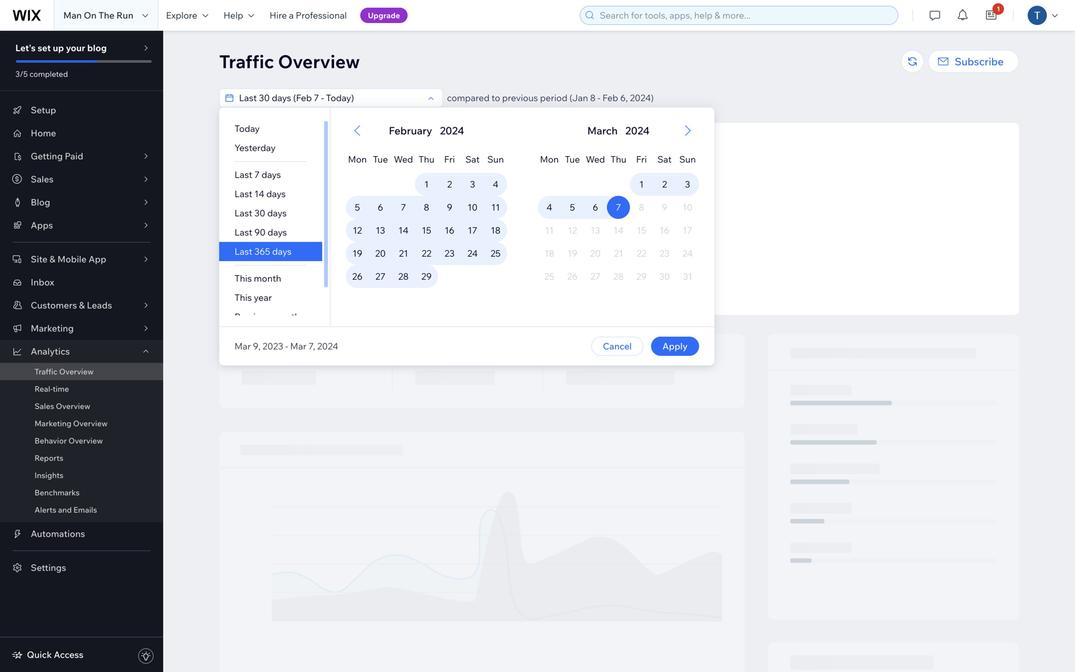 Task type: locate. For each thing, give the bounding box(es) containing it.
1
[[997, 5, 1000, 13], [424, 179, 429, 190], [640, 179, 644, 190]]

this month
[[235, 273, 281, 284]]

last left 90
[[235, 227, 252, 238]]

last up last 14 days at the top of page
[[235, 169, 252, 180]]

february
[[389, 124, 432, 137]]

20
[[375, 248, 386, 259]]

5 up overview
[[570, 202, 575, 213]]

1 thu from the left
[[419, 154, 435, 165]]

last
[[235, 169, 252, 180], [235, 188, 252, 199], [235, 207, 252, 219], [235, 227, 252, 238], [235, 246, 252, 257]]

& right site
[[50, 253, 55, 265]]

1 last from the top
[[235, 169, 252, 180]]

settings
[[31, 562, 66, 573]]

1 row group from the left
[[331, 173, 523, 326]]

this up 'this year'
[[235, 273, 252, 284]]

2 mar from the left
[[290, 341, 307, 352]]

last 14 days
[[235, 188, 286, 199]]

3
[[470, 179, 475, 190], [685, 179, 690, 190]]

1 horizontal spatial wed
[[586, 154, 605, 165]]

days for last 90 days
[[268, 227, 287, 238]]

enough
[[598, 224, 630, 235]]

1 horizontal spatial tue
[[565, 154, 580, 165]]

sales for sales overview
[[35, 401, 54, 411]]

1 vertical spatial sales
[[35, 401, 54, 411]]

2 for 7
[[447, 179, 452, 190]]

0 horizontal spatial mon
[[348, 154, 367, 165]]

overview up "reports" 'link'
[[68, 436, 103, 446]]

4 last from the top
[[235, 227, 252, 238]]

your right boost
[[635, 261, 651, 271]]

list box
[[219, 119, 330, 326]]

wed
[[394, 154, 413, 165], [586, 154, 605, 165]]

14 up 30
[[254, 188, 264, 199]]

row group
[[331, 173, 523, 326], [523, 173, 715, 326]]

thu down march
[[611, 154, 627, 165]]

& left leads
[[79, 300, 85, 311]]

&
[[50, 253, 55, 265], [79, 300, 85, 311]]

1 vertical spatial -
[[285, 341, 288, 352]]

alert down compared
[[385, 123, 468, 138]]

mar left 7, on the bottom of page
[[290, 341, 307, 352]]

today
[[235, 123, 260, 134]]

1 vertical spatial 4
[[547, 202, 552, 213]]

last down last 7 days
[[235, 188, 252, 199]]

reports
[[35, 453, 63, 463]]

tue for 5
[[565, 154, 580, 165]]

2 2 from the left
[[662, 179, 667, 190]]

alert containing march
[[584, 123, 654, 138]]

traffic overview up time
[[35, 367, 94, 376]]

subscribe
[[955, 55, 1004, 68]]

sat for 6
[[658, 154, 672, 165]]

0 vertical spatial your
[[66, 42, 85, 53]]

0 horizontal spatial 7
[[254, 169, 260, 180]]

0 horizontal spatial 8
[[424, 202, 429, 213]]

automations link
[[0, 522, 163, 545]]

26
[[352, 271, 363, 282]]

2 thu from the left
[[611, 154, 627, 165]]

1 horizontal spatial mon tue wed thu
[[540, 154, 627, 165]]

previous
[[235, 311, 271, 322]]

1 this from the top
[[235, 273, 252, 284]]

1 tue from the left
[[373, 154, 388, 165]]

0 horizontal spatial traffic
[[35, 367, 57, 376]]

mar 9, 2023 - mar 7, 2024
[[235, 341, 338, 352]]

month up year at the top left of page
[[254, 273, 281, 284]]

1 6 from the left
[[378, 202, 383, 213]]

row containing 5
[[346, 196, 507, 219]]

app
[[89, 253, 106, 265]]

hire
[[270, 10, 287, 21], [578, 280, 592, 290]]

mon tue wed thu for 6
[[348, 154, 435, 165]]

1 horizontal spatial &
[[79, 300, 85, 311]]

5
[[355, 202, 360, 213], [570, 202, 575, 213]]

wed for 7
[[394, 154, 413, 165]]

1 5 from the left
[[355, 202, 360, 213]]

help button
[[216, 0, 262, 31]]

alert down 6,
[[584, 123, 654, 138]]

1 horizontal spatial -
[[598, 92, 601, 103]]

your right up
[[66, 42, 85, 53]]

2 sun from the left
[[680, 154, 696, 165]]

1 vertical spatial month
[[273, 311, 300, 322]]

compared
[[447, 92, 490, 103]]

2024 for march
[[626, 124, 650, 137]]

days for last 7 days
[[262, 169, 281, 180]]

benchmarks
[[35, 488, 80, 497]]

grid
[[331, 108, 523, 326], [523, 108, 715, 326]]

1 horizontal spatial 3
[[685, 179, 690, 190]]

hire right help "button"
[[270, 10, 287, 21]]

2 horizontal spatial 1
[[997, 5, 1000, 13]]

sat
[[466, 154, 480, 165], [658, 154, 672, 165]]

automations
[[31, 528, 85, 539]]

2024 right 7, on the bottom of page
[[317, 341, 338, 352]]

a left professional
[[289, 10, 294, 21]]

mar left the 9,
[[235, 341, 251, 352]]

0 horizontal spatial a
[[289, 10, 294, 21]]

get
[[546, 239, 558, 249]]

0 horizontal spatial &
[[50, 253, 55, 265]]

days right 90
[[268, 227, 287, 238]]

hire a marketing expert link
[[578, 279, 661, 291]]

month up mar 9, 2023 - mar 7, 2024
[[273, 311, 300, 322]]

customers & leads button
[[0, 294, 163, 317]]

wed down february
[[394, 154, 413, 165]]

1 horizontal spatial fri
[[636, 154, 647, 165]]

1 horizontal spatial mon
[[540, 154, 559, 165]]

marketing overview link
[[0, 415, 163, 432]]

90
[[254, 227, 266, 238]]

1 horizontal spatial 1
[[640, 179, 644, 190]]

1 horizontal spatial 4
[[547, 202, 552, 213]]

5 up 12
[[355, 202, 360, 213]]

1 horizontal spatial mar
[[290, 341, 307, 352]]

days right 365
[[272, 246, 292, 257]]

8 right "(jan"
[[590, 92, 596, 103]]

2024 down 2024)
[[626, 124, 650, 137]]

& inside site & mobile app dropdown button
[[50, 253, 55, 265]]

last 90 days
[[235, 227, 287, 238]]

fri for 7
[[444, 154, 455, 165]]

to
[[492, 92, 500, 103], [603, 261, 611, 271]]

apps button
[[0, 214, 163, 237]]

2 sat from the left
[[658, 154, 672, 165]]

marketing for marketing
[[31, 323, 74, 334]]

8 left 9
[[424, 202, 429, 213]]

march
[[588, 124, 618, 137]]

1 horizontal spatial alert
[[584, 123, 654, 138]]

last 7 days
[[235, 169, 281, 180]]

1 mon tue wed thu from the left
[[348, 154, 435, 165]]

None field
[[235, 89, 423, 107]]

1 vertical spatial marketing
[[35, 419, 71, 428]]

1 up the 15
[[424, 179, 429, 190]]

14 left the 15
[[399, 225, 409, 236]]

your left site
[[623, 239, 639, 249]]

0 horizontal spatial 5
[[355, 202, 360, 213]]

thu down february
[[419, 154, 435, 165]]

0 vertical spatial sales
[[31, 173, 54, 185]]

traffic down 'has'
[[653, 261, 674, 271]]

1 horizontal spatial 2
[[662, 179, 667, 190]]

2 wed from the left
[[586, 154, 605, 165]]

0 horizontal spatial thu
[[419, 154, 435, 165]]

2 alert from the left
[[584, 123, 654, 138]]

2024 down compared
[[440, 124, 464, 137]]

1 vertical spatial hire
[[578, 280, 592, 290]]

2 fri from the left
[[636, 154, 647, 165]]

1 wed from the left
[[394, 154, 413, 165]]

0 horizontal spatial 3
[[470, 179, 475, 190]]

23
[[445, 248, 455, 259]]

mon tue wed thu down march
[[540, 154, 627, 165]]

1 vertical spatial &
[[79, 300, 85, 311]]

sales
[[31, 173, 54, 185], [35, 401, 54, 411]]

1 horizontal spatial 2024
[[440, 124, 464, 137]]

1 horizontal spatial sun
[[680, 154, 696, 165]]

1 mon from the left
[[348, 154, 367, 165]]

1 alert from the left
[[385, 123, 468, 138]]

1 vertical spatial your
[[623, 239, 639, 249]]

0 horizontal spatial traffic overview
[[35, 367, 94, 376]]

this for this month
[[235, 273, 252, 284]]

mon tue wed thu down february
[[348, 154, 435, 165]]

2 3 from the left
[[685, 179, 690, 190]]

mon
[[348, 154, 367, 165], [540, 154, 559, 165]]

1 up subscribe
[[997, 5, 1000, 13]]

sales for sales
[[31, 173, 54, 185]]

0 horizontal spatial fri
[[444, 154, 455, 165]]

sun
[[488, 154, 504, 165], [680, 154, 696, 165]]

0 vertical spatial marketing
[[31, 323, 74, 334]]

3 last from the top
[[235, 207, 252, 219]]

0 horizontal spatial 1
[[424, 179, 429, 190]]

2 5 from the left
[[570, 202, 575, 213]]

traffic inside sidebar element
[[35, 367, 57, 376]]

1 horizontal spatial traffic
[[219, 50, 274, 73]]

0 horizontal spatial wed
[[394, 154, 413, 165]]

marketing
[[31, 323, 74, 334], [35, 419, 71, 428]]

Search for tools, apps, help & more... field
[[596, 6, 894, 24]]

overview
[[278, 50, 360, 73], [59, 367, 94, 376], [56, 401, 90, 411], [73, 419, 108, 428], [68, 436, 103, 446]]

1 fri from the left
[[444, 154, 455, 165]]

0 horizontal spatial sun
[[488, 154, 504, 165]]

0 vertical spatial &
[[50, 253, 55, 265]]

traffic up site
[[632, 224, 659, 235]]

days
[[262, 169, 281, 180], [266, 188, 286, 199], [267, 207, 287, 219], [268, 227, 287, 238], [272, 246, 292, 257]]

days up last 14 days at the top of page
[[262, 169, 281, 180]]

2024 for february
[[440, 124, 464, 137]]

row containing 12
[[346, 219, 507, 242]]

mon for 5
[[348, 154, 367, 165]]

1 vertical spatial traffic overview
[[35, 367, 94, 376]]

0 horizontal spatial to
[[492, 92, 500, 103]]

sun for 6
[[680, 154, 696, 165]]

28
[[398, 271, 409, 282]]

1 sat from the left
[[466, 154, 480, 165]]

1 vertical spatial to
[[603, 261, 611, 271]]

2 last from the top
[[235, 188, 252, 199]]

0 horizontal spatial tue
[[373, 154, 388, 165]]

6 up the 13
[[378, 202, 383, 213]]

list box containing today
[[219, 119, 330, 326]]

hire down how
[[578, 280, 592, 290]]

& inside customers & leads dropdown button
[[79, 300, 85, 311]]

7 up last 14 days at the top of page
[[254, 169, 260, 180]]

row containing 4
[[538, 196, 699, 219]]

quick access button
[[12, 649, 83, 661]]

thu for 6
[[611, 154, 627, 165]]

2 vertical spatial your
[[635, 261, 651, 271]]

sun for 7
[[488, 154, 504, 165]]

2 up 9
[[447, 179, 452, 190]]

0 vertical spatial 4
[[493, 179, 499, 190]]

0 vertical spatial a
[[289, 10, 294, 21]]

1 horizontal spatial traffic overview
[[219, 50, 360, 73]]

to right how
[[603, 261, 611, 271]]

mar
[[235, 341, 251, 352], [290, 341, 307, 352]]

5 last from the top
[[235, 246, 252, 257]]

6,
[[620, 92, 628, 103]]

7 left 9
[[401, 202, 406, 213]]

traffic up real-
[[35, 367, 57, 376]]

0 vertical spatial traffic
[[219, 50, 274, 73]]

7
[[254, 169, 260, 180], [401, 202, 406, 213], [616, 202, 621, 213]]

2 this from the top
[[235, 292, 252, 303]]

0 horizontal spatial sat
[[466, 154, 480, 165]]

sales down real-
[[35, 401, 54, 411]]

1 vertical spatial traffic
[[35, 367, 57, 376]]

marketing down customers
[[31, 323, 74, 334]]

2 mon tue wed thu from the left
[[540, 154, 627, 165]]

-
[[598, 92, 601, 103], [285, 341, 288, 352]]

overview down sales overview link
[[73, 419, 108, 428]]

overview up marketing overview
[[56, 401, 90, 411]]

2 horizontal spatial 2024
[[626, 124, 650, 137]]

- left feb
[[598, 92, 601, 103]]

row group for grid containing march
[[523, 173, 715, 326]]

1 vertical spatial 8
[[424, 202, 429, 213]]

set
[[38, 42, 51, 53]]

2 row group from the left
[[523, 173, 715, 326]]

0 horizontal spatial 14
[[254, 188, 264, 199]]

0 vertical spatial 8
[[590, 92, 596, 103]]

last left 365
[[235, 246, 252, 257]]

home
[[31, 127, 56, 139]]

traffic inside learn how to boost your traffic link
[[653, 261, 674, 271]]

& for site
[[50, 253, 55, 265]]

mon tue wed thu for 5
[[540, 154, 627, 165]]

marketing inside dropdown button
[[31, 323, 74, 334]]

2 grid from the left
[[523, 108, 715, 326]]

4 up "11"
[[493, 179, 499, 190]]

traffic overview down the hire a professional link
[[219, 50, 360, 73]]

hire a marketing expert
[[578, 280, 661, 290]]

2 up 'has'
[[662, 179, 667, 190]]

alert
[[385, 123, 468, 138], [584, 123, 654, 138]]

1 horizontal spatial hire
[[578, 280, 592, 290]]

0 horizontal spatial hire
[[270, 10, 287, 21]]

4 inside row
[[547, 202, 552, 213]]

0 vertical spatial hire
[[270, 10, 287, 21]]

2024)
[[630, 92, 654, 103]]

1 horizontal spatial thu
[[611, 154, 627, 165]]

11
[[491, 202, 500, 213]]

13
[[376, 225, 385, 236]]

1 vertical spatial a
[[594, 280, 598, 290]]

sat for 7
[[466, 154, 480, 165]]

0 vertical spatial traffic
[[632, 224, 659, 235]]

overview for sales overview link
[[56, 401, 90, 411]]

1 horizontal spatial 6
[[593, 202, 598, 213]]

yesterday
[[235, 142, 276, 153]]

marketing up behavior
[[35, 419, 71, 428]]

2024
[[440, 124, 464, 137], [626, 124, 650, 137], [317, 341, 338, 352]]

and
[[58, 505, 72, 515]]

1 sun from the left
[[488, 154, 504, 165]]

7 up enough
[[616, 202, 621, 213]]

overview
[[570, 239, 602, 249]]

0 vertical spatial traffic overview
[[219, 50, 360, 73]]

mon for 4
[[540, 154, 559, 165]]

fri down 2024)
[[636, 154, 647, 165]]

0 horizontal spatial 2
[[447, 179, 452, 190]]

1 up not enough traffic you'll get an overview once your site has more traffic.
[[640, 179, 644, 190]]

365
[[254, 246, 270, 257]]

0 vertical spatial 14
[[254, 188, 264, 199]]

3 for 6
[[685, 179, 690, 190]]

last left 30
[[235, 207, 252, 219]]

0 horizontal spatial mar
[[235, 341, 251, 352]]

2 horizontal spatial 7
[[616, 202, 621, 213]]

subscribe button
[[928, 50, 1019, 73]]

- right 2023
[[285, 341, 288, 352]]

wed down march
[[586, 154, 605, 165]]

real-time link
[[0, 380, 163, 398]]

traffic overview
[[219, 50, 360, 73], [35, 367, 94, 376]]

fri up 9
[[444, 154, 455, 165]]

7,
[[309, 341, 315, 352]]

0 horizontal spatial mon tue wed thu
[[348, 154, 435, 165]]

2
[[447, 179, 452, 190], [662, 179, 667, 190]]

1 vertical spatial 14
[[399, 225, 409, 236]]

0 horizontal spatial -
[[285, 341, 288, 352]]

1 mar from the left
[[235, 341, 251, 352]]

0 vertical spatial month
[[254, 273, 281, 284]]

hire a professional
[[270, 10, 347, 21]]

row
[[346, 142, 507, 173], [538, 142, 699, 173], [346, 173, 507, 196], [538, 173, 699, 196], [346, 196, 507, 219], [538, 196, 699, 219], [346, 219, 507, 242], [538, 219, 699, 242], [346, 242, 507, 265], [538, 242, 699, 265], [346, 265, 507, 288], [538, 265, 699, 288], [346, 288, 507, 311]]

3 for 7
[[470, 179, 475, 190]]

0 horizontal spatial alert
[[385, 123, 468, 138]]

0 vertical spatial this
[[235, 273, 252, 284]]

more
[[670, 239, 688, 249]]

days right 30
[[267, 207, 287, 219]]

1 horizontal spatial 5
[[570, 202, 575, 213]]

1 horizontal spatial a
[[594, 280, 598, 290]]

a down how
[[594, 280, 598, 290]]

alerts and emails
[[35, 505, 97, 515]]

sales inside dropdown button
[[31, 173, 54, 185]]

1 grid from the left
[[331, 108, 523, 326]]

1 horizontal spatial sat
[[658, 154, 672, 165]]

overview up real-time 'link'
[[59, 367, 94, 376]]

traffic
[[219, 50, 274, 73], [35, 367, 57, 376]]

days up the last 30 days at top left
[[266, 188, 286, 199]]

4 up get
[[547, 202, 552, 213]]

getting
[[31, 150, 63, 162]]

2 mon from the left
[[540, 154, 559, 165]]

traffic down help "button"
[[219, 50, 274, 73]]

1 2 from the left
[[447, 179, 452, 190]]

2 tue from the left
[[565, 154, 580, 165]]

your
[[66, 42, 85, 53], [623, 239, 639, 249], [635, 261, 651, 271]]

fri
[[444, 154, 455, 165], [636, 154, 647, 165]]

6 left thursday, march 7, 2024 cell
[[593, 202, 598, 213]]

1 vertical spatial this
[[235, 292, 252, 303]]

this left year at the top left of page
[[235, 292, 252, 303]]

period
[[540, 92, 568, 103]]

customers
[[31, 300, 77, 311]]

0 horizontal spatial 6
[[378, 202, 383, 213]]

your inside sidebar element
[[66, 42, 85, 53]]

to left previous at top
[[492, 92, 500, 103]]

1 vertical spatial traffic
[[653, 261, 674, 271]]

3 up 10
[[470, 179, 475, 190]]

once
[[604, 239, 621, 249]]

sales up blog
[[31, 173, 54, 185]]

18
[[491, 225, 501, 236]]

1 3 from the left
[[470, 179, 475, 190]]

access
[[54, 649, 83, 660]]

3 up "more"
[[685, 179, 690, 190]]



Task type: vqa. For each thing, say whether or not it's contained in the screenshot.


Task type: describe. For each thing, give the bounding box(es) containing it.
analytics
[[31, 346, 70, 357]]

man on the run
[[63, 10, 133, 21]]

not enough traffic you'll get an overview once your site has more traffic.
[[525, 224, 713, 249]]

15
[[422, 225, 431, 236]]

traffic overview link
[[0, 363, 163, 380]]

1 for 7
[[424, 179, 429, 190]]

getting paid
[[31, 150, 83, 162]]

overview for marketing overview link
[[73, 419, 108, 428]]

grid containing march
[[523, 108, 715, 326]]

fri for 6
[[636, 154, 647, 165]]

the
[[99, 10, 114, 21]]

insights link
[[0, 467, 163, 484]]

tue for 6
[[373, 154, 388, 165]]

0 vertical spatial -
[[598, 92, 601, 103]]

7 inside thursday, march 7, 2024 cell
[[616, 202, 621, 213]]

you'll
[[525, 239, 544, 249]]

let's
[[15, 42, 36, 53]]

1 horizontal spatial 14
[[399, 225, 409, 236]]

cancel button
[[592, 337, 643, 356]]

apply
[[663, 341, 688, 352]]

marketing overview
[[35, 419, 108, 428]]

year
[[254, 292, 272, 303]]

last for last 90 days
[[235, 227, 252, 238]]

1 for 6
[[640, 179, 644, 190]]

traffic inside not enough traffic you'll get an overview once your site has more traffic.
[[632, 224, 659, 235]]

last for last 7 days
[[235, 169, 252, 180]]

professional
[[296, 10, 347, 21]]

3/5
[[15, 69, 28, 79]]

0 vertical spatial to
[[492, 92, 500, 103]]

feb
[[603, 92, 618, 103]]

24
[[468, 248, 478, 259]]

explore
[[166, 10, 197, 21]]

hire a professional link
[[262, 0, 355, 31]]

& for customers
[[79, 300, 85, 311]]

traffic overview inside sidebar element
[[35, 367, 94, 376]]

completed
[[29, 69, 68, 79]]

1 horizontal spatial 7
[[401, 202, 406, 213]]

page skeleton image
[[219, 334, 1019, 672]]

real-
[[35, 384, 53, 394]]

customers & leads
[[31, 300, 112, 311]]

not
[[580, 224, 596, 235]]

1 horizontal spatial 8
[[590, 92, 596, 103]]

emails
[[73, 505, 97, 515]]

on
[[84, 10, 97, 21]]

wed for 6
[[586, 154, 605, 165]]

(jan
[[570, 92, 588, 103]]

thursday, march 7, 2024 cell
[[607, 196, 630, 219]]

expert
[[638, 280, 661, 290]]

1 button
[[978, 0, 1006, 31]]

previous
[[502, 92, 538, 103]]

days for last 14 days
[[266, 188, 286, 199]]

2 for 6
[[662, 179, 667, 190]]

12
[[353, 225, 362, 236]]

17
[[468, 225, 477, 236]]

30
[[254, 207, 265, 219]]

learn how to boost your traffic
[[565, 261, 674, 271]]

paid
[[65, 150, 83, 162]]

month for this month
[[254, 273, 281, 284]]

overview down professional
[[278, 50, 360, 73]]

thu for 7
[[419, 154, 435, 165]]

your inside learn how to boost your traffic link
[[635, 261, 651, 271]]

overview for behavior overview link
[[68, 436, 103, 446]]

days for last 30 days
[[267, 207, 287, 219]]

behavior overview link
[[0, 432, 163, 449]]

row group for grid containing february
[[331, 173, 523, 326]]

0 horizontal spatial 2024
[[317, 341, 338, 352]]

site & mobile app
[[31, 253, 106, 265]]

month for previous month
[[273, 311, 300, 322]]

2023
[[263, 341, 283, 352]]

help
[[224, 10, 243, 21]]

last for last 30 days
[[235, 207, 252, 219]]

9
[[447, 202, 452, 213]]

boost
[[612, 261, 633, 271]]

1 inside button
[[997, 5, 1000, 13]]

inbox link
[[0, 271, 163, 294]]

compared to previous period (jan 8 - feb 6, 2024)
[[447, 92, 654, 103]]

last 365 days
[[235, 246, 292, 257]]

analytics button
[[0, 340, 163, 363]]

row containing 19
[[346, 242, 507, 265]]

sidebar element
[[0, 31, 163, 672]]

a for professional
[[289, 10, 294, 21]]

last for last 14 days
[[235, 188, 252, 199]]

21
[[399, 248, 408, 259]]

row containing 26
[[346, 265, 507, 288]]

last 30 days
[[235, 207, 287, 219]]

blog
[[87, 42, 107, 53]]

let's set up your blog
[[15, 42, 107, 53]]

settings link
[[0, 556, 163, 579]]

3/5 completed
[[15, 69, 68, 79]]

hire for hire a professional
[[270, 10, 287, 21]]

your inside not enough traffic you'll get an overview once your site has more traffic.
[[623, 239, 639, 249]]

learn how to boost your traffic link
[[565, 260, 674, 272]]

29
[[421, 271, 432, 282]]

blog
[[31, 197, 50, 208]]

an
[[560, 239, 568, 249]]

behavior
[[35, 436, 67, 446]]

hire for hire a marketing expert
[[578, 280, 592, 290]]

home link
[[0, 122, 163, 145]]

22
[[422, 248, 432, 259]]

how
[[587, 261, 602, 271]]

25
[[491, 248, 501, 259]]

alert containing february
[[385, 123, 468, 138]]

traffic.
[[690, 239, 713, 249]]

site & mobile app button
[[0, 248, 163, 271]]

mobile
[[57, 253, 87, 265]]

setup
[[31, 104, 56, 116]]

run
[[117, 10, 133, 21]]

overview for traffic overview link
[[59, 367, 94, 376]]

site
[[641, 239, 654, 249]]

19
[[353, 248, 362, 259]]

reports link
[[0, 449, 163, 467]]

this for this year
[[235, 292, 252, 303]]

a for marketing
[[594, 280, 598, 290]]

2 6 from the left
[[593, 202, 598, 213]]

grid containing february
[[331, 108, 523, 326]]

up
[[53, 42, 64, 53]]

getting paid button
[[0, 145, 163, 168]]

real-time
[[35, 384, 69, 394]]

sales button
[[0, 168, 163, 191]]

last for last 365 days
[[235, 246, 252, 257]]

1 horizontal spatial to
[[603, 261, 611, 271]]

days for last 365 days
[[272, 246, 292, 257]]

man
[[63, 10, 82, 21]]

0 horizontal spatial 4
[[493, 179, 499, 190]]

marketing for marketing overview
[[35, 419, 71, 428]]



